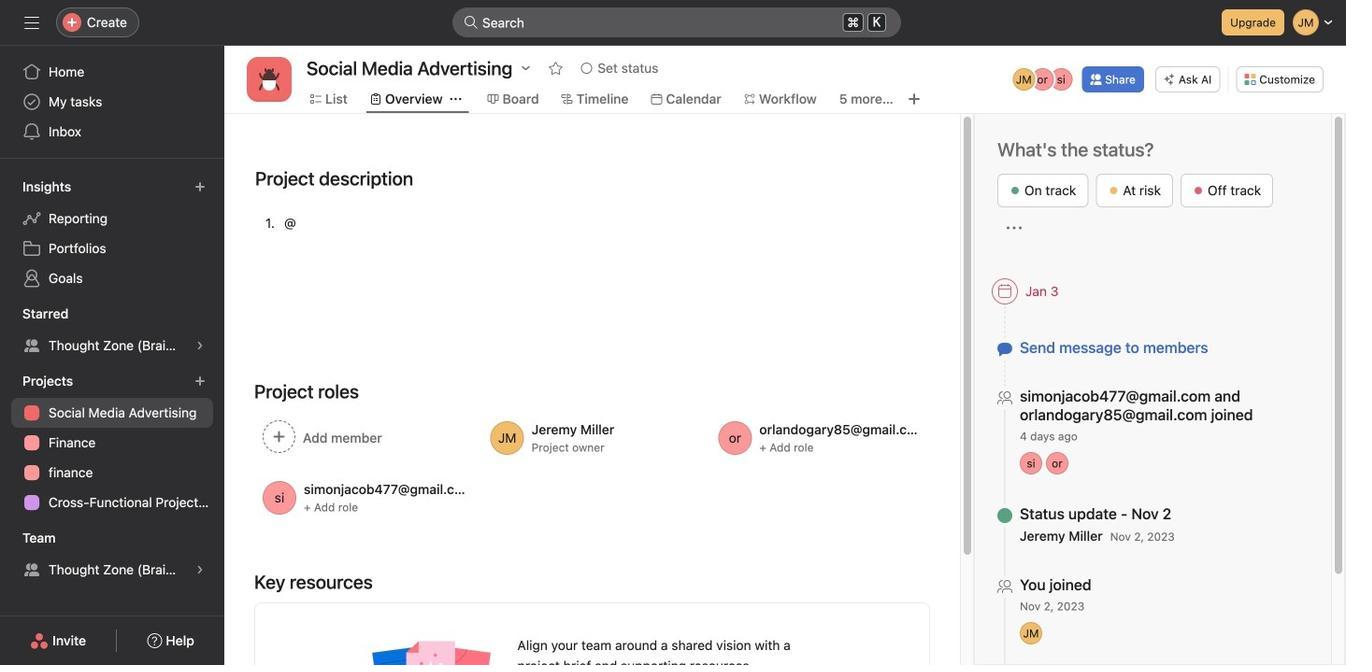 Task type: locate. For each thing, give the bounding box(es) containing it.
bug image
[[258, 68, 281, 91]]

1 vertical spatial see details, thought zone (brainstorm space) image
[[195, 565, 206, 576]]

add to starred image
[[548, 61, 563, 76]]

see details, thought zone (brainstorm space) image
[[195, 340, 206, 352], [195, 565, 206, 576]]

global element
[[0, 46, 224, 158]]

2 see details, thought zone (brainstorm space) image from the top
[[195, 565, 206, 576]]

see details, thought zone (brainstorm space) image inside starred element
[[195, 340, 206, 352]]

Project description title text field
[[243, 159, 418, 198]]

new insights image
[[195, 181, 206, 193]]

0 vertical spatial see details, thought zone (brainstorm space) image
[[195, 340, 206, 352]]

None field
[[453, 7, 902, 37]]

1 see details, thought zone (brainstorm space) image from the top
[[195, 340, 206, 352]]

new project or portfolio image
[[195, 376, 206, 387]]

tab actions image
[[450, 94, 462, 105]]

prominent image
[[464, 15, 479, 30]]

see details, thought zone (brainstorm space) image inside teams element
[[195, 565, 206, 576]]

starred element
[[0, 297, 224, 365]]



Task type: vqa. For each thing, say whether or not it's contained in the screenshot.
New insights icon
yes



Task type: describe. For each thing, give the bounding box(es) containing it.
see details, thought zone (brainstorm space) image for starred element on the left of the page
[[195, 340, 206, 352]]

Search tasks, projects, and more text field
[[453, 7, 902, 37]]

insights element
[[0, 170, 224, 297]]

teams element
[[0, 522, 224, 589]]

projects element
[[0, 365, 224, 522]]

see details, thought zone (brainstorm space) image for teams element
[[195, 565, 206, 576]]

hide sidebar image
[[24, 15, 39, 30]]

add tab image
[[907, 92, 922, 107]]



